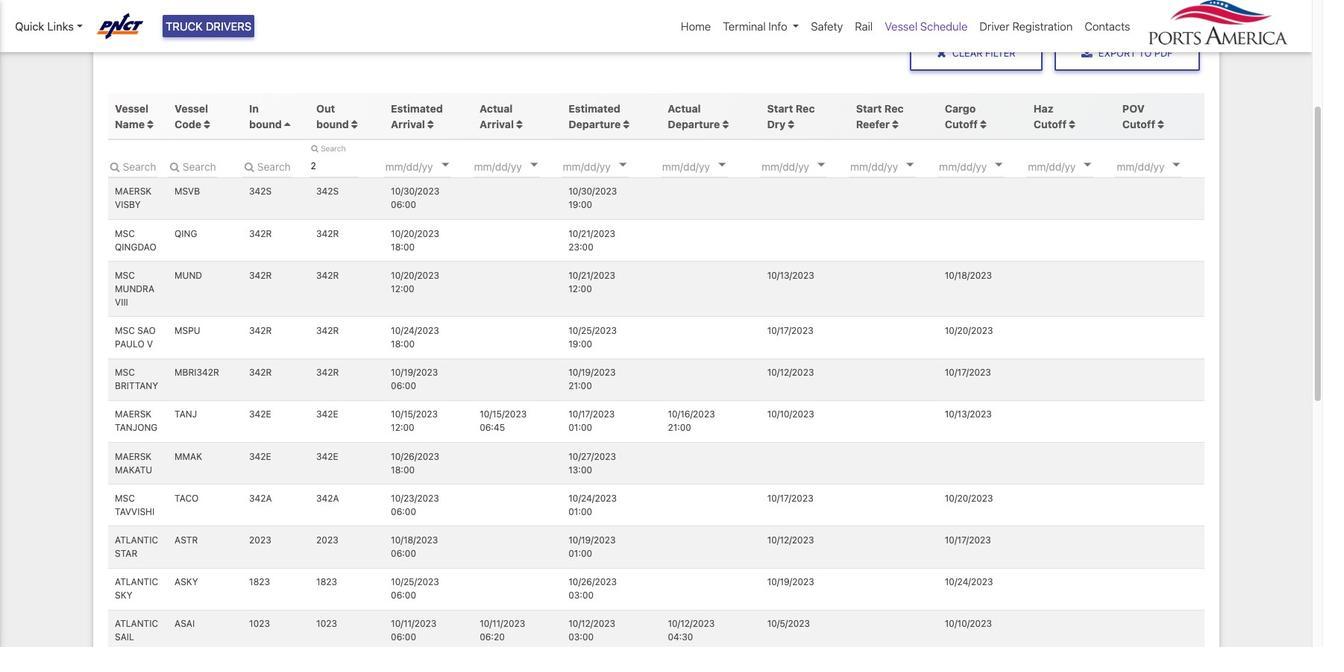 Task type: describe. For each thing, give the bounding box(es) containing it.
msc for msc mundra viii
[[115, 270, 135, 281]]

driver registration
[[980, 19, 1073, 33]]

maersk visby
[[115, 186, 152, 211]]

actual for actual departure
[[668, 102, 701, 115]]

10/19/2023 for 06:00
[[391, 367, 438, 378]]

filter
[[985, 48, 1015, 59]]

msc tavvishi
[[115, 493, 155, 517]]

10/18/2023 for 10/18/2023
[[945, 270, 992, 281]]

out bound
[[316, 102, 351, 130]]

06:00 for 10/18/2023 06:00
[[391, 548, 416, 559]]

truck drivers link
[[163, 15, 255, 38]]

10/16/2023
[[668, 409, 715, 420]]

vessel schedule
[[885, 19, 968, 33]]

10/19/2023 06:00
[[391, 367, 438, 392]]

departure for actual
[[668, 118, 720, 130]]

12:00 for 10/21/2023 12:00
[[568, 283, 592, 294]]

10/11/2023 06:20
[[480, 619, 525, 643]]

quick links link
[[15, 18, 83, 35]]

10/30/2023 for 06:00
[[391, 186, 439, 197]]

4 mm/dd/yy field from the left
[[661, 155, 750, 177]]

atlantic sky
[[115, 577, 158, 601]]

viii
[[115, 297, 128, 308]]

tanj
[[175, 409, 197, 420]]

in
[[249, 102, 259, 115]]

atlantic star
[[115, 535, 158, 559]]

0 vertical spatial 10/13/2023
[[767, 270, 814, 281]]

vessel for schedule
[[885, 19, 917, 33]]

astr
[[175, 535, 198, 546]]

10/24/2023 01:00
[[568, 493, 617, 517]]

msc for msc qingdao
[[115, 228, 135, 239]]

info
[[769, 19, 787, 33]]

2 horizontal spatial 10/24/2023
[[945, 577, 993, 588]]

actual for actual arrival
[[480, 102, 513, 115]]

1 342s from the left
[[249, 186, 272, 197]]

10/21/2023 12:00
[[568, 270, 615, 294]]

clear
[[952, 48, 983, 59]]

18:00 for 10/26/2023 18:00
[[391, 464, 415, 476]]

msc mundra viii
[[115, 270, 154, 308]]

arrival for actual arrival
[[480, 118, 514, 130]]

10/24/2023 18:00
[[391, 325, 439, 350]]

5 mm/dd/yy field from the left
[[760, 155, 849, 177]]

open calendar image for 9th mm/dd/yy field from right
[[441, 163, 449, 167]]

01:00 for 10/24/2023 01:00
[[568, 506, 592, 517]]

vessel for code
[[175, 102, 208, 115]]

code
[[175, 118, 201, 130]]

links
[[47, 19, 74, 33]]

2 342s from the left
[[316, 186, 339, 197]]

1 1023 from the left
[[249, 619, 270, 630]]

tanjong
[[115, 422, 158, 434]]

open calendar image for 7th mm/dd/yy field from the left
[[995, 163, 1003, 167]]

quick links
[[15, 19, 74, 33]]

10/15/2023 for 12:00
[[391, 409, 438, 420]]

06:00 for 10/30/2023 06:00
[[391, 199, 416, 211]]

rail
[[855, 19, 873, 33]]

close image
[[937, 47, 946, 59]]

export to pdf
[[1098, 48, 1173, 59]]

7 mm/dd/yy field from the left
[[938, 155, 1027, 177]]

10/26/2023 for 18:00
[[391, 451, 439, 462]]

1 vertical spatial 10/10/2023
[[945, 619, 992, 630]]

msc brittany
[[115, 367, 158, 392]]

10/30/2023 19:00
[[568, 186, 617, 211]]

10/18/2023 06:00
[[391, 535, 438, 559]]

10/16/2023 21:00
[[668, 409, 715, 434]]

10/19/2023 21:00
[[568, 367, 616, 392]]

terminal info link
[[717, 12, 805, 41]]

04:30
[[668, 632, 693, 643]]

start for reefer
[[856, 102, 882, 115]]

03:00 for 10/12/2023 03:00
[[568, 632, 594, 643]]

10/21/2023 for 12:00
[[568, 270, 615, 281]]

10/30/2023 for 19:00
[[568, 186, 617, 197]]

2 2023 from the left
[[316, 535, 338, 546]]

06:00 for 10/19/2023 06:00
[[391, 381, 416, 392]]

3 mm/dd/yy field from the left
[[561, 155, 651, 177]]

haz cutoff
[[1034, 102, 1066, 130]]

schedule
[[920, 19, 968, 33]]

10/26/2023 for 03:00
[[568, 577, 617, 588]]

cargo cutoff
[[945, 102, 978, 130]]

drivers
[[206, 19, 252, 33]]

06:00 for 10/25/2023 06:00
[[391, 590, 416, 601]]

terminal info
[[723, 19, 787, 33]]

10/30/2023 06:00
[[391, 186, 439, 211]]

mund
[[175, 270, 202, 281]]

qing
[[175, 228, 197, 239]]

mbri342r
[[175, 367, 219, 378]]

registration
[[1012, 19, 1073, 33]]

1 mm/dd/yy field from the left
[[384, 155, 473, 177]]

mspu
[[175, 325, 200, 336]]

actual departure
[[668, 102, 720, 130]]

atlantic sail
[[115, 619, 158, 643]]

12:00 for 10/15/2023 12:00
[[391, 422, 414, 434]]

msc qingdao
[[115, 228, 156, 253]]

estimated for arrival
[[391, 102, 443, 115]]

vessel for name
[[115, 102, 149, 115]]

13:00
[[568, 464, 592, 476]]

v
[[147, 339, 153, 350]]

18:00 for 10/24/2023 18:00
[[391, 339, 415, 350]]

msc for msc sao paulo v
[[115, 325, 135, 336]]

actual arrival
[[480, 102, 514, 130]]

to
[[1139, 48, 1152, 59]]

export
[[1098, 48, 1136, 59]]

open calendar image for fifth mm/dd/yy field from the right
[[818, 163, 825, 167]]

23:00
[[568, 241, 593, 253]]

18:00 for 10/20/2023 18:00
[[391, 241, 415, 253]]

2 1823 from the left
[[316, 577, 337, 588]]

truck
[[166, 19, 203, 33]]

cutoff for cargo
[[945, 118, 978, 130]]

1 2023 from the left
[[249, 535, 271, 546]]

01:00 for 10/19/2023 01:00
[[568, 548, 592, 559]]

06:20
[[480, 632, 505, 643]]

10/15/2023 12:00
[[391, 409, 438, 434]]

open calendar image for 2nd mm/dd/yy field from left
[[530, 163, 538, 167]]

10/15/2023 06:45
[[480, 409, 527, 434]]

estimated arrival
[[391, 102, 443, 130]]

10/20/2023 18:00
[[391, 228, 439, 253]]

2 1023 from the left
[[316, 619, 337, 630]]

cargo
[[945, 102, 976, 115]]

brittany
[[115, 381, 158, 392]]

10/19/2023 up '10/5/2023'
[[767, 577, 814, 588]]

home link
[[675, 12, 717, 41]]

pov
[[1122, 102, 1145, 115]]

maersk makatu
[[115, 451, 152, 476]]

2 mm/dd/yy field from the left
[[473, 155, 562, 177]]

open calendar image for eighth mm/dd/yy field from left
[[1084, 163, 1091, 167]]

10/24/2023 for 18:00
[[391, 325, 439, 336]]

2 342a from the left
[[316, 493, 339, 504]]

10/24/2023 for 01:00
[[568, 493, 617, 504]]

10/23/2023 06:00
[[391, 493, 439, 517]]

makatu
[[115, 464, 152, 476]]

bound for out
[[316, 118, 349, 130]]

1 vertical spatial 10/13/2023
[[945, 409, 992, 420]]



Task type: vqa. For each thing, say whether or not it's contained in the screenshot.
VESSEL
yes



Task type: locate. For each thing, give the bounding box(es) containing it.
1023
[[249, 619, 270, 630], [316, 619, 337, 630]]

01:00 up 10/27/2023 on the left of page
[[568, 422, 592, 434]]

1 vertical spatial 10/24/2023
[[568, 493, 617, 504]]

atlantic
[[115, 535, 158, 546], [115, 577, 158, 588], [115, 619, 158, 630]]

truck drivers
[[166, 19, 252, 33]]

06:00 inside 10/30/2023 06:00
[[391, 199, 416, 211]]

start inside start rec dry
[[767, 102, 793, 115]]

1 vertical spatial atlantic
[[115, 577, 158, 588]]

open calendar image
[[530, 163, 538, 167], [619, 163, 626, 167], [718, 163, 726, 167], [906, 163, 914, 167], [1084, 163, 1091, 167]]

1 horizontal spatial vessel
[[175, 102, 208, 115]]

1 maersk from the top
[[115, 186, 152, 197]]

msc inside msc brittany
[[115, 367, 135, 378]]

maersk up the "visby"
[[115, 186, 152, 197]]

03:00 for 10/26/2023 03:00
[[568, 590, 594, 601]]

10/26/2023 down 10/15/2023 12:00
[[391, 451, 439, 462]]

2 06:00 from the top
[[391, 381, 416, 392]]

msc inside msc tavvishi
[[115, 493, 135, 504]]

2 03:00 from the top
[[568, 632, 594, 643]]

0 horizontal spatial actual
[[480, 102, 513, 115]]

01:00 inside 10/19/2023 01:00
[[568, 548, 592, 559]]

0 vertical spatial 19:00
[[568, 199, 592, 211]]

3 open calendar image from the left
[[995, 163, 1003, 167]]

10/26/2023 03:00
[[568, 577, 617, 601]]

10/10/2023
[[767, 409, 814, 420], [945, 619, 992, 630]]

10/19/2023 for 21:00
[[568, 367, 616, 378]]

1 start from the left
[[767, 102, 793, 115]]

19:00 for 10/25/2023 19:00
[[568, 339, 592, 350]]

01:00 inside 10/24/2023 01:00
[[568, 506, 592, 517]]

msc inside the msc mundra viii
[[115, 270, 135, 281]]

1 06:00 from the top
[[391, 199, 416, 211]]

dry
[[767, 118, 785, 130]]

atlantic up sky
[[115, 577, 158, 588]]

bound inside in bound
[[249, 118, 282, 130]]

1 horizontal spatial start
[[856, 102, 882, 115]]

2 rec from the left
[[884, 102, 904, 115]]

10/11/2023 for 06:20
[[480, 619, 525, 630]]

1 horizontal spatial 21:00
[[668, 422, 691, 434]]

0 vertical spatial maersk
[[115, 186, 152, 197]]

mm/dd/yy field
[[384, 155, 473, 177], [473, 155, 562, 177], [561, 155, 651, 177], [661, 155, 750, 177], [760, 155, 849, 177], [849, 155, 938, 177], [938, 155, 1027, 177], [1026, 155, 1116, 177], [1115, 155, 1205, 177]]

2 actual from the left
[[668, 102, 701, 115]]

msc inside msc sao paulo v
[[115, 325, 135, 336]]

06:00 inside 10/23/2023 06:00
[[391, 506, 416, 517]]

2 estimated from the left
[[568, 102, 620, 115]]

1 horizontal spatial departure
[[668, 118, 720, 130]]

start for dry
[[767, 102, 793, 115]]

1 horizontal spatial arrival
[[480, 118, 514, 130]]

03:00 inside 10/12/2023 03:00
[[568, 632, 594, 643]]

0 vertical spatial 03:00
[[568, 590, 594, 601]]

cutoff down the haz
[[1034, 118, 1066, 130]]

0 vertical spatial 18:00
[[391, 241, 415, 253]]

1 horizontal spatial bound
[[316, 118, 349, 130]]

2 cutoff from the left
[[1034, 118, 1066, 130]]

mm/dd/yy field up 10/30/2023 06:00
[[384, 155, 473, 177]]

msc up paulo
[[115, 325, 135, 336]]

bound down in
[[249, 118, 282, 130]]

10/25/2023 19:00
[[568, 325, 617, 350]]

10/26/2023 18:00
[[391, 451, 439, 476]]

10/5/2023
[[767, 619, 810, 630]]

0 horizontal spatial 10/13/2023
[[767, 270, 814, 281]]

1 horizontal spatial rec
[[884, 102, 904, 115]]

1 01:00 from the top
[[568, 422, 592, 434]]

1 342a from the left
[[249, 493, 272, 504]]

8 mm/dd/yy field from the left
[[1026, 155, 1116, 177]]

06:00 up '10/20/2023 18:00'
[[391, 199, 416, 211]]

1 vertical spatial 10/21/2023
[[568, 270, 615, 281]]

3 01:00 from the top
[[568, 548, 592, 559]]

3 maersk from the top
[[115, 451, 152, 462]]

6 mm/dd/yy field from the left
[[849, 155, 938, 177]]

06:00 down 10/23/2023
[[391, 506, 416, 517]]

10/27/2023 13:00
[[568, 451, 616, 476]]

10/18/2023
[[945, 270, 992, 281], [391, 535, 438, 546]]

taco
[[175, 493, 199, 504]]

06:00 up '10/11/2023 06:00'
[[391, 590, 416, 601]]

2 horizontal spatial cutoff
[[1122, 118, 1155, 130]]

mm/dd/yy field down 'dry' at the top right of the page
[[760, 155, 849, 177]]

1 10/11/2023 from the left
[[391, 619, 436, 630]]

0 horizontal spatial 342a
[[249, 493, 272, 504]]

19:00 inside 10/25/2023 19:00
[[568, 339, 592, 350]]

1 actual from the left
[[480, 102, 513, 115]]

0 vertical spatial atlantic
[[115, 535, 158, 546]]

atlantic for sky
[[115, 577, 158, 588]]

2 vertical spatial maersk
[[115, 451, 152, 462]]

pov cutoff
[[1122, 102, 1155, 130]]

2 start from the left
[[856, 102, 882, 115]]

1 cutoff from the left
[[945, 118, 978, 130]]

10/19/2023 down 10/24/2023 01:00
[[568, 535, 616, 546]]

vessel
[[885, 19, 917, 33], [115, 102, 149, 115], [175, 102, 208, 115]]

bound
[[249, 118, 282, 130], [316, 118, 349, 130]]

21:00 for 10/19/2023 21:00
[[568, 381, 592, 392]]

1 vertical spatial 03:00
[[568, 632, 594, 643]]

06:00 inside '10/11/2023 06:00'
[[391, 632, 416, 643]]

quick
[[15, 19, 44, 33]]

21:00 inside 10/16/2023 21:00
[[668, 422, 691, 434]]

0 horizontal spatial vessel
[[115, 102, 149, 115]]

bound down out
[[316, 118, 349, 130]]

10/30/2023 up '10/20/2023 18:00'
[[391, 186, 439, 197]]

home
[[681, 19, 711, 33]]

12:00 up 10/24/2023 18:00
[[391, 283, 414, 294]]

10/27/2023
[[568, 451, 616, 462]]

open calendar image for 6th mm/dd/yy field
[[906, 163, 914, 167]]

12:00 inside 10/15/2023 12:00
[[391, 422, 414, 434]]

start
[[767, 102, 793, 115], [856, 102, 882, 115]]

vessel inside 'link'
[[885, 19, 917, 33]]

maersk up tanjong
[[115, 409, 152, 420]]

19:00 up 10/21/2023 23:00
[[568, 199, 592, 211]]

1 horizontal spatial estimated
[[568, 102, 620, 115]]

3 18:00 from the top
[[391, 464, 415, 476]]

10/15/2023 down '10/19/2023 06:00'
[[391, 409, 438, 420]]

18:00 inside 10/24/2023 18:00
[[391, 339, 415, 350]]

10/13/2023
[[767, 270, 814, 281], [945, 409, 992, 420]]

0 horizontal spatial rec
[[796, 102, 815, 115]]

name
[[115, 118, 145, 130]]

9 mm/dd/yy field from the left
[[1115, 155, 1205, 177]]

start inside start rec reefer
[[856, 102, 882, 115]]

21:00 for 10/16/2023 21:00
[[668, 422, 691, 434]]

2 arrival from the left
[[480, 118, 514, 130]]

vessel right rail
[[885, 19, 917, 33]]

06:00 up 10/15/2023 12:00
[[391, 381, 416, 392]]

2 open calendar image from the left
[[818, 163, 825, 167]]

0 horizontal spatial bound
[[249, 118, 282, 130]]

21:00
[[568, 381, 592, 392], [668, 422, 691, 434]]

10/25/2023 up 10/19/2023 21:00
[[568, 325, 617, 336]]

mundra
[[115, 283, 154, 294]]

mm/dd/yy field down actual departure in the right of the page
[[661, 155, 750, 177]]

1 departure from the left
[[568, 118, 621, 130]]

18:00 up '10/19/2023 06:00'
[[391, 339, 415, 350]]

0 horizontal spatial 10/10/2023
[[767, 409, 814, 420]]

open calendar image for 4th mm/dd/yy field from the left
[[718, 163, 726, 167]]

01:00 for 10/17/2023 01:00
[[568, 422, 592, 434]]

arrival for estimated arrival
[[391, 118, 425, 130]]

1 horizontal spatial 10/24/2023
[[568, 493, 617, 504]]

vessel schedule link
[[879, 12, 974, 41]]

msc inside msc qingdao
[[115, 228, 135, 239]]

estimated for departure
[[568, 102, 620, 115]]

2 10/15/2023 from the left
[[480, 409, 527, 420]]

10/26/2023 down 10/19/2023 01:00
[[568, 577, 617, 588]]

sky
[[115, 590, 132, 601]]

reefer
[[856, 118, 890, 130]]

0 horizontal spatial 10/25/2023
[[391, 577, 439, 588]]

10/17/2023
[[767, 325, 813, 336], [945, 367, 991, 378], [568, 409, 615, 420], [767, 493, 813, 504], [945, 535, 991, 546]]

1 horizontal spatial 10/25/2023
[[568, 325, 617, 336]]

0 vertical spatial 10/24/2023
[[391, 325, 439, 336]]

12:00 up 10/26/2023 18:00
[[391, 422, 414, 434]]

0 vertical spatial 21:00
[[568, 381, 592, 392]]

maersk for tanjong
[[115, 409, 152, 420]]

msc up mundra at the top left of the page
[[115, 270, 135, 281]]

10/21/2023 for 23:00
[[568, 228, 615, 239]]

2 10/30/2023 from the left
[[568, 186, 617, 197]]

0 horizontal spatial 10/24/2023
[[391, 325, 439, 336]]

0 horizontal spatial estimated
[[391, 102, 443, 115]]

1 10/30/2023 from the left
[[391, 186, 439, 197]]

12:00 inside 10/21/2023 12:00
[[568, 283, 592, 294]]

10/21/2023 23:00
[[568, 228, 615, 253]]

10/15/2023 up 06:45
[[480, 409, 527, 420]]

mm/dd/yy field up 10/30/2023 19:00
[[561, 155, 651, 177]]

1 vertical spatial 21:00
[[668, 422, 691, 434]]

0 vertical spatial 10/21/2023
[[568, 228, 615, 239]]

estimated departure
[[568, 102, 621, 130]]

21:00 down 10/16/2023
[[668, 422, 691, 434]]

maersk inside maersk makatu
[[115, 451, 152, 462]]

1 horizontal spatial 342s
[[316, 186, 339, 197]]

18:00 up 10/23/2023
[[391, 464, 415, 476]]

msc up tavvishi
[[115, 493, 135, 504]]

1 horizontal spatial actual
[[668, 102, 701, 115]]

10/21/2023 down the 23:00
[[568, 270, 615, 281]]

10/30/2023
[[391, 186, 439, 197], [568, 186, 617, 197]]

cutoff for pov
[[1122, 118, 1155, 130]]

10/25/2023 06:00
[[391, 577, 439, 601]]

paulo
[[115, 339, 144, 350]]

1 horizontal spatial 10/13/2023
[[945, 409, 992, 420]]

bound inside 'out bound'
[[316, 118, 349, 130]]

2 19:00 from the top
[[568, 339, 592, 350]]

03:00 down 10/26/2023 03:00
[[568, 632, 594, 643]]

10/25/2023
[[568, 325, 617, 336], [391, 577, 439, 588]]

0 horizontal spatial 10/15/2023
[[391, 409, 438, 420]]

atlantic for star
[[115, 535, 158, 546]]

driver
[[980, 19, 1010, 33]]

2 bound from the left
[[316, 118, 349, 130]]

5 06:00 from the top
[[391, 590, 416, 601]]

rec inside start rec dry
[[796, 102, 815, 115]]

2 18:00 from the top
[[391, 339, 415, 350]]

open calendar image for 3rd mm/dd/yy field from the left
[[619, 163, 626, 167]]

4 open calendar image from the left
[[1173, 163, 1180, 167]]

1 horizontal spatial 10/30/2023
[[568, 186, 617, 197]]

19:00 up 10/19/2023 21:00
[[568, 339, 592, 350]]

12:00
[[391, 283, 414, 294], [568, 283, 592, 294], [391, 422, 414, 434]]

01:00
[[568, 422, 592, 434], [568, 506, 592, 517], [568, 548, 592, 559]]

5 msc from the top
[[115, 493, 135, 504]]

10/11/2023 down 10/25/2023 06:00
[[391, 619, 436, 630]]

19:00 inside 10/30/2023 19:00
[[568, 199, 592, 211]]

1 vertical spatial maersk
[[115, 409, 152, 420]]

10/25/2023 for 19:00
[[568, 325, 617, 336]]

2 departure from the left
[[668, 118, 720, 130]]

estimated
[[391, 102, 443, 115], [568, 102, 620, 115]]

21:00 up 10/17/2023 01:00
[[568, 381, 592, 392]]

atlantic up star
[[115, 535, 158, 546]]

1823
[[249, 577, 270, 588], [316, 577, 337, 588]]

maersk for visby
[[115, 186, 152, 197]]

sail
[[115, 632, 134, 643]]

1 horizontal spatial 10/15/2023
[[480, 409, 527, 420]]

6 06:00 from the top
[[391, 632, 416, 643]]

1 03:00 from the top
[[568, 590, 594, 601]]

1 horizontal spatial cutoff
[[1034, 118, 1066, 130]]

maersk inside maersk tanjong
[[115, 409, 152, 420]]

3 cutoff from the left
[[1122, 118, 1155, 130]]

1 rec from the left
[[796, 102, 815, 115]]

0 horizontal spatial 2023
[[249, 535, 271, 546]]

10/21/2023 up the 23:00
[[568, 228, 615, 239]]

1 msc from the top
[[115, 228, 135, 239]]

clear filter button
[[910, 35, 1042, 71]]

2 horizontal spatial vessel
[[885, 19, 917, 33]]

2 vertical spatial 01:00
[[568, 548, 592, 559]]

maersk for makatu
[[115, 451, 152, 462]]

06:00 inside '10/19/2023 06:00'
[[391, 381, 416, 392]]

18:00 inside 10/26/2023 18:00
[[391, 464, 415, 476]]

01:00 inside 10/17/2023 01:00
[[568, 422, 592, 434]]

2 atlantic from the top
[[115, 577, 158, 588]]

1 horizontal spatial 10/11/2023
[[480, 619, 525, 630]]

12:00 inside 10/20/2023 12:00
[[391, 283, 414, 294]]

vessel code
[[175, 102, 208, 130]]

4 06:00 from the top
[[391, 548, 416, 559]]

0 horizontal spatial 10/18/2023
[[391, 535, 438, 546]]

export to pdf link
[[1054, 35, 1200, 71]]

342a
[[249, 493, 272, 504], [316, 493, 339, 504]]

departure
[[568, 118, 621, 130], [668, 118, 720, 130]]

0 vertical spatial 10/10/2023
[[767, 409, 814, 420]]

10/17/2023 01:00
[[568, 409, 615, 434]]

0 vertical spatial 10/18/2023
[[945, 270, 992, 281]]

rail link
[[849, 12, 879, 41]]

10/25/2023 for 06:00
[[391, 577, 439, 588]]

10/30/2023 up 10/21/2023 23:00
[[568, 186, 617, 197]]

1 horizontal spatial 1023
[[316, 619, 337, 630]]

mm/dd/yy field down reefer
[[849, 155, 938, 177]]

in bound
[[249, 102, 284, 130]]

1 vertical spatial 19:00
[[568, 339, 592, 350]]

3 atlantic from the top
[[115, 619, 158, 630]]

msc for msc brittany
[[115, 367, 135, 378]]

rec for start rec reefer
[[884, 102, 904, 115]]

contacts
[[1085, 19, 1130, 33]]

06:00 inside the 10/18/2023 06:00
[[391, 548, 416, 559]]

5 open calendar image from the left
[[1084, 163, 1091, 167]]

1 10/15/2023 from the left
[[391, 409, 438, 420]]

2 msc from the top
[[115, 270, 135, 281]]

actual inside actual arrival
[[480, 102, 513, 115]]

06:45
[[480, 422, 505, 434]]

06:00 inside 10/25/2023 06:00
[[391, 590, 416, 601]]

2 10/21/2023 from the top
[[568, 270, 615, 281]]

0 vertical spatial 10/26/2023
[[391, 451, 439, 462]]

rec for start rec dry
[[796, 102, 815, 115]]

msc up qingdao
[[115, 228, 135, 239]]

03:00 up 10/12/2023 03:00
[[568, 590, 594, 601]]

1 horizontal spatial 1823
[[316, 577, 337, 588]]

0 horizontal spatial 10/30/2023
[[391, 186, 439, 197]]

start up reefer
[[856, 102, 882, 115]]

1 arrival from the left
[[391, 118, 425, 130]]

2 01:00 from the top
[[568, 506, 592, 517]]

1 horizontal spatial 10/26/2023
[[568, 577, 617, 588]]

maersk up makatu
[[115, 451, 152, 462]]

2 10/11/2023 from the left
[[480, 619, 525, 630]]

1 vertical spatial 18:00
[[391, 339, 415, 350]]

18:00 up 10/20/2023 12:00
[[391, 241, 415, 253]]

2 vertical spatial 18:00
[[391, 464, 415, 476]]

start up 'dry' at the top right of the page
[[767, 102, 793, 115]]

0 horizontal spatial 21:00
[[568, 381, 592, 392]]

3 msc from the top
[[115, 325, 135, 336]]

driver registration link
[[974, 12, 1079, 41]]

atlantic up sail
[[115, 619, 158, 630]]

1 horizontal spatial 10/10/2023
[[945, 619, 992, 630]]

pdf
[[1154, 48, 1173, 59]]

3 06:00 from the top
[[391, 506, 416, 517]]

mm/dd/yy field down cargo cutoff
[[938, 155, 1027, 177]]

10/18/2023 for 10/18/2023 06:00
[[391, 535, 438, 546]]

1 estimated from the left
[[391, 102, 443, 115]]

1 open calendar image from the left
[[441, 163, 449, 167]]

01:00 up 10/19/2023 01:00
[[568, 506, 592, 517]]

21:00 inside 10/19/2023 21:00
[[568, 381, 592, 392]]

1 bound from the left
[[249, 118, 282, 130]]

1 vertical spatial 10/25/2023
[[391, 577, 439, 588]]

cutoff down cargo
[[945, 118, 978, 130]]

3 open calendar image from the left
[[718, 163, 726, 167]]

cutoff
[[945, 118, 978, 130], [1034, 118, 1066, 130], [1122, 118, 1155, 130]]

0 horizontal spatial cutoff
[[945, 118, 978, 130]]

10/24/2023
[[391, 325, 439, 336], [568, 493, 617, 504], [945, 577, 993, 588]]

10/12/2023 04:30
[[668, 619, 715, 643]]

10/19/2023 down 10/25/2023 19:00
[[568, 367, 616, 378]]

1 vertical spatial 01:00
[[568, 506, 592, 517]]

2 maersk from the top
[[115, 409, 152, 420]]

mmak
[[175, 451, 202, 462]]

12:00 down the 23:00
[[568, 283, 592, 294]]

download image
[[1081, 47, 1092, 59]]

1 1823 from the left
[[249, 577, 270, 588]]

4 open calendar image from the left
[[906, 163, 914, 167]]

1 horizontal spatial 10/18/2023
[[945, 270, 992, 281]]

342e
[[249, 409, 271, 420], [316, 409, 338, 420], [249, 451, 271, 462], [316, 451, 338, 462]]

2 vertical spatial 10/24/2023
[[945, 577, 993, 588]]

safety
[[811, 19, 843, 33]]

0 horizontal spatial 10/26/2023
[[391, 451, 439, 462]]

1 horizontal spatial 342a
[[316, 493, 339, 504]]

2 open calendar image from the left
[[619, 163, 626, 167]]

cutoff down pov
[[1122, 118, 1155, 130]]

atlantic for sail
[[115, 619, 158, 630]]

06:00 down 10/25/2023 06:00
[[391, 632, 416, 643]]

mm/dd/yy field down pov cutoff
[[1115, 155, 1205, 177]]

visby
[[115, 199, 141, 211]]

arrival
[[391, 118, 425, 130], [480, 118, 514, 130]]

None field
[[108, 155, 157, 177], [167, 155, 217, 177], [242, 155, 291, 177], [309, 155, 358, 177], [108, 155, 157, 177], [167, 155, 217, 177], [242, 155, 291, 177], [309, 155, 358, 177]]

arrival inside estimated arrival
[[391, 118, 425, 130]]

sao
[[137, 325, 156, 336]]

2 vertical spatial atlantic
[[115, 619, 158, 630]]

0 horizontal spatial 342s
[[249, 186, 272, 197]]

msc for msc tavvishi
[[115, 493, 135, 504]]

10/19/2023 down 10/24/2023 18:00
[[391, 367, 438, 378]]

0 vertical spatial 01:00
[[568, 422, 592, 434]]

1 atlantic from the top
[[115, 535, 158, 546]]

19:00 for 10/30/2023 19:00
[[568, 199, 592, 211]]

01:00 up 10/26/2023 03:00
[[568, 548, 592, 559]]

estimated inside estimated departure
[[568, 102, 620, 115]]

0 horizontal spatial departure
[[568, 118, 621, 130]]

10/12/2023
[[767, 367, 814, 378], [767, 535, 814, 546], [568, 619, 615, 630], [668, 619, 715, 630]]

bound for in
[[249, 118, 282, 130]]

0 horizontal spatial 10/11/2023
[[391, 619, 436, 630]]

rec inside start rec reefer
[[884, 102, 904, 115]]

10/11/2023 06:00
[[391, 619, 436, 643]]

10/11/2023 up 06:20
[[480, 619, 525, 630]]

10/15/2023 for 06:45
[[480, 409, 527, 420]]

0 horizontal spatial arrival
[[391, 118, 425, 130]]

1 vertical spatial 10/18/2023
[[391, 535, 438, 546]]

10/20/2023 12:00
[[391, 270, 439, 294]]

maersk tanjong
[[115, 409, 158, 434]]

1 open calendar image from the left
[[530, 163, 538, 167]]

vessel up name
[[115, 102, 149, 115]]

0 horizontal spatial 1023
[[249, 619, 270, 630]]

open calendar image for first mm/dd/yy field from the right
[[1173, 163, 1180, 167]]

10/23/2023
[[391, 493, 439, 504]]

1 10/21/2023 from the top
[[568, 228, 615, 239]]

03:00 inside 10/26/2023 03:00
[[568, 590, 594, 601]]

06:00 up 10/25/2023 06:00
[[391, 548, 416, 559]]

msc sao paulo v
[[115, 325, 156, 350]]

10/19/2023 for 01:00
[[568, 535, 616, 546]]

0 horizontal spatial start
[[767, 102, 793, 115]]

0 horizontal spatial 1823
[[249, 577, 270, 588]]

vessel up the code
[[175, 102, 208, 115]]

4 msc from the top
[[115, 367, 135, 378]]

mm/dd/yy field down haz cutoff
[[1026, 155, 1116, 177]]

10/25/2023 down the 10/18/2023 06:00
[[391, 577, 439, 588]]

1 18:00 from the top
[[391, 241, 415, 253]]

qingdao
[[115, 241, 156, 253]]

vessel name
[[115, 102, 149, 130]]

1 horizontal spatial 2023
[[316, 535, 338, 546]]

06:00 for 10/11/2023 06:00
[[391, 632, 416, 643]]

06:00 for 10/23/2023 06:00
[[391, 506, 416, 517]]

0 vertical spatial 10/25/2023
[[568, 325, 617, 336]]

1 vertical spatial 10/26/2023
[[568, 577, 617, 588]]

mm/dd/yy field down actual arrival
[[473, 155, 562, 177]]

10/11/2023 for 06:00
[[391, 619, 436, 630]]

actual inside actual departure
[[668, 102, 701, 115]]

1 19:00 from the top
[[568, 199, 592, 211]]

msc up brittany
[[115, 367, 135, 378]]

departure for estimated
[[568, 118, 621, 130]]

cutoff for haz
[[1034, 118, 1066, 130]]

18:00 inside '10/20/2023 18:00'
[[391, 241, 415, 253]]

10/11/2023
[[391, 619, 436, 630], [480, 619, 525, 630]]

star
[[115, 548, 137, 559]]

open calendar image
[[441, 163, 449, 167], [818, 163, 825, 167], [995, 163, 1003, 167], [1173, 163, 1180, 167]]

maersk
[[115, 186, 152, 197], [115, 409, 152, 420], [115, 451, 152, 462]]

12:00 for 10/20/2023 12:00
[[391, 283, 414, 294]]



